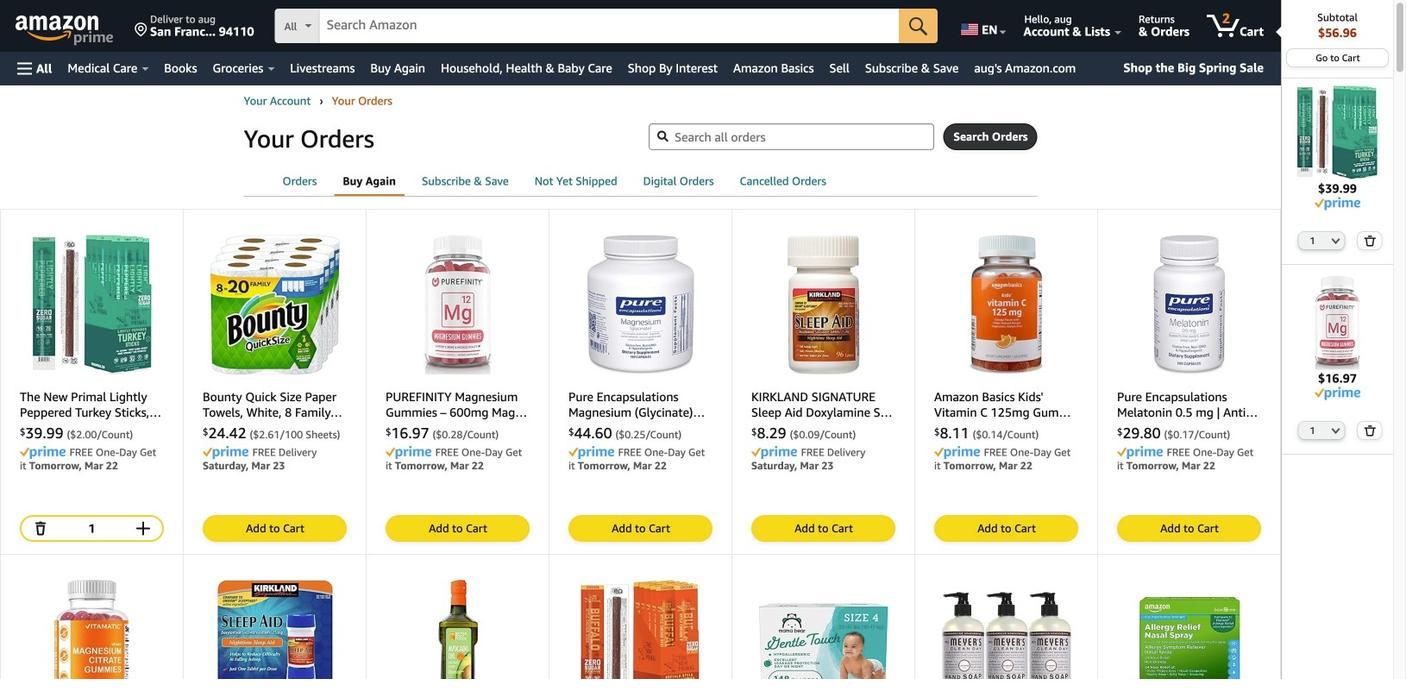 Task type: vqa. For each thing, say whether or not it's contained in the screenshot.
second Delete image from the bottom of the navigation Navigation
yes



Task type: describe. For each thing, give the bounding box(es) containing it.
free shipping for prime members image for 3rd 'add to cart' submit from right
[[569, 446, 615, 459]]

1 add to cart submit from the left
[[204, 516, 346, 541]]

free shipping for prime members image for 1st 'add to cart' submit from right
[[935, 446, 981, 459]]

delete image for the new primal lightly peppered turkey sticks, keto, gluten free healthy snacks, sugar free low carb high protein, jerky meat stick, 7g protein, 20 ct image
[[1365, 235, 1377, 246]]

dropdown image for the new primal lightly peppered turkey sticks, keto, gluten free healthy snacks, sugar free low carb high protein, jerky meat stick, 7g protein, 20 ct image delete icon
[[1332, 237, 1341, 244]]

purefinity magnesium gummies &ndash; 600mg magnesium citrate gummy for stress relief, cramp defense &amp; recovery. high absorption &amp; bioavailable &ndash; vegan, non-gmo &amp; allergen free &ndash; 60 gummies (1 month supply) image
[[1291, 275, 1386, 370]]

add to cart image
[[135, 520, 152, 537]]

5 add to cart submit from the left
[[936, 516, 1078, 541]]

navigation navigation
[[0, 0, 1395, 679]]

none search field inside navigation navigation
[[275, 9, 938, 45]]

search image
[[658, 131, 669, 142]]

3 add to cart submit from the left
[[570, 516, 712, 541]]

7 free shipping for prime members image from the left
[[1118, 446, 1164, 459]]

free shipping for prime members image for first 'add to cart' submit
[[203, 446, 249, 459]]

Search all orders search field
[[649, 123, 935, 150]]

amazon image
[[16, 16, 99, 41]]

free shipping for prime members image for second 'add to cart' submit from left
[[386, 446, 432, 459]]

dropdown image for purefinity magnesium gummies &ndash; 600mg magnesium citrate gummy for stress relief, cramp defense &amp; recovery. high absorption &amp; bioavailable &ndash; vegan, non-gmo &amp; allergen free &ndash; 60 gummies (1 month supply) image delete icon
[[1332, 427, 1341, 434]]



Task type: locate. For each thing, give the bounding box(es) containing it.
None submit
[[900, 9, 938, 43], [945, 124, 1037, 149], [1359, 232, 1382, 249], [1359, 422, 1382, 439], [900, 9, 938, 43], [945, 124, 1037, 149], [1359, 232, 1382, 249], [1359, 422, 1382, 439]]

2 delete image from the top
[[1365, 425, 1377, 436]]

list
[[244, 92, 1038, 110]]

None search field
[[275, 9, 938, 45]]

2 free shipping for prime members image from the left
[[203, 446, 249, 459]]

free shipping for prime members image
[[20, 446, 66, 459], [203, 446, 249, 459], [386, 446, 432, 459], [569, 446, 615, 459], [752, 446, 798, 459], [935, 446, 981, 459], [1118, 446, 1164, 459]]

3 free shipping for prime members image from the left
[[386, 446, 432, 459]]

the new primal lightly peppered turkey sticks, keto, gluten free healthy snacks, sugar free low carb high protein, jerky meat stick, 7g protein, 20 ct image
[[1291, 85, 1386, 180]]

delete image
[[1365, 235, 1377, 246], [1365, 425, 1377, 436]]

remove from cart image
[[32, 520, 49, 537]]

2 add to cart submit from the left
[[387, 516, 529, 541]]

0 vertical spatial delete image
[[1365, 235, 1377, 246]]

1 free shipping for prime members image from the left
[[20, 446, 66, 459]]

1 delete image from the top
[[1365, 235, 1377, 246]]

free shipping for prime members image for 4th 'add to cart' submit
[[752, 446, 798, 459]]

1 vertical spatial dropdown image
[[1332, 427, 1341, 434]]

1 dropdown image from the top
[[1332, 237, 1341, 244]]

delete image for purefinity magnesium gummies &ndash; 600mg magnesium citrate gummy for stress relief, cramp defense &amp; recovery. high absorption &amp; bioavailable &ndash; vegan, non-gmo &amp; allergen free &ndash; 60 gummies (1 month supply) image
[[1365, 425, 1377, 436]]

dropdown image
[[1332, 237, 1341, 244], [1332, 427, 1341, 434]]

6 free shipping for prime members image from the left
[[935, 446, 981, 459]]

4 free shipping for prime members image from the left
[[569, 446, 615, 459]]

2 dropdown image from the top
[[1332, 427, 1341, 434]]

0 vertical spatial dropdown image
[[1332, 237, 1341, 244]]

1 vertical spatial delete image
[[1365, 425, 1377, 436]]

4 add to cart submit from the left
[[753, 516, 895, 541]]

tab list
[[244, 168, 1038, 196]]

Search Amazon text field
[[320, 9, 900, 42]]

5 free shipping for prime members image from the left
[[752, 446, 798, 459]]

Add to Cart submit
[[204, 516, 346, 541], [387, 516, 529, 541], [570, 516, 712, 541], [753, 516, 895, 541], [936, 516, 1078, 541]]



